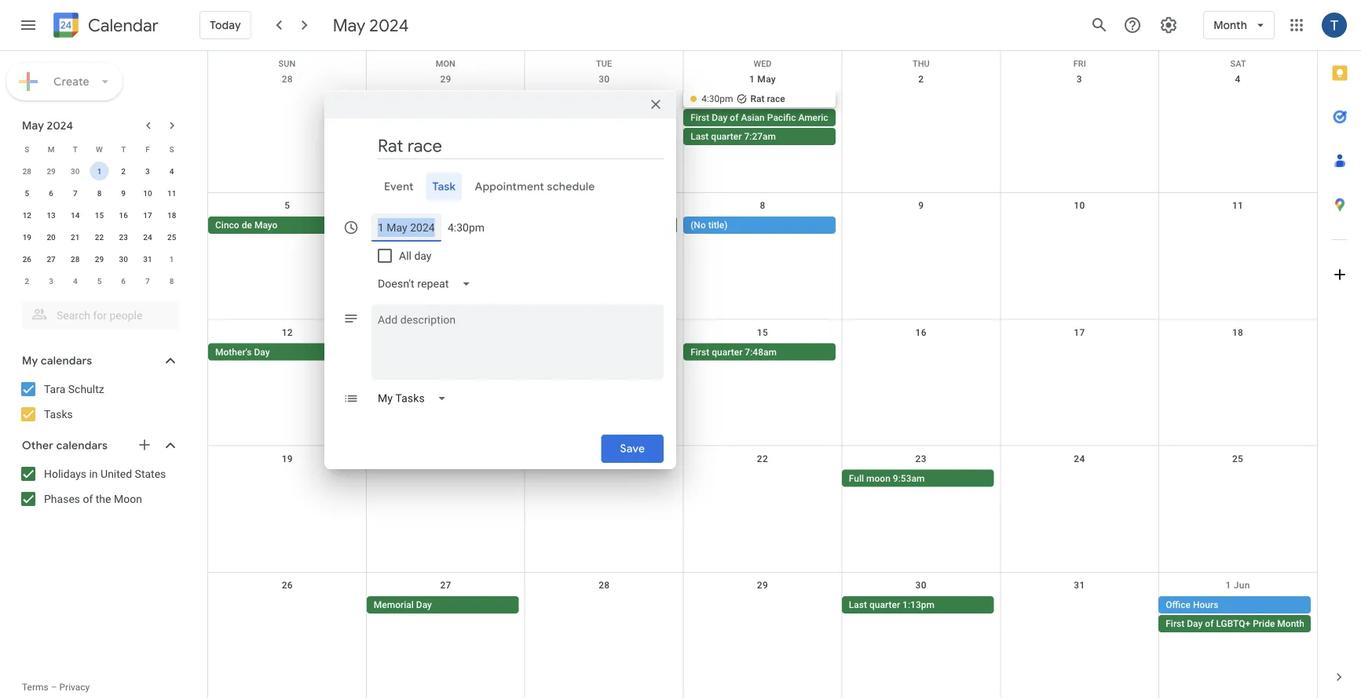 Task type: vqa. For each thing, say whether or not it's contained in the screenshot.


Task type: locate. For each thing, give the bounding box(es) containing it.
s
[[25, 145, 29, 154], [169, 145, 174, 154]]

appointment schedule
[[475, 180, 595, 194]]

mother's day button
[[208, 344, 360, 361]]

None search field
[[0, 295, 195, 330]]

1 down w
[[97, 167, 102, 176]]

0 vertical spatial last
[[691, 131, 709, 142]]

1 vertical spatial of
[[83, 493, 93, 506]]

8 for sun
[[760, 200, 765, 211]]

0 horizontal spatial 10
[[143, 188, 152, 198]]

of inside office hours first day of lgbtq+ pride month
[[1205, 619, 1214, 630]]

day for first
[[712, 112, 728, 123]]

7 up 14 element
[[73, 188, 77, 198]]

20
[[47, 232, 56, 242]]

calendars up in
[[56, 439, 108, 453]]

cell containing office hours
[[1159, 597, 1317, 634]]

5 june element
[[90, 272, 109, 291]]

9 inside row group
[[121, 188, 126, 198]]

8 down 1 june 'element'
[[169, 276, 174, 286]]

settings menu image
[[1159, 16, 1178, 35]]

mayo
[[254, 220, 278, 231]]

2
[[918, 74, 924, 85], [121, 167, 126, 176], [25, 276, 29, 286]]

9 inside grid
[[918, 200, 924, 211]]

13
[[47, 210, 56, 220], [440, 327, 451, 338]]

office hours first day of lgbtq+ pride month
[[1166, 600, 1305, 630]]

quarter left 7:48am
[[712, 347, 743, 358]]

1 vertical spatial calendars
[[56, 439, 108, 453]]

Add description text field
[[371, 311, 664, 368]]

21
[[71, 232, 80, 242], [599, 454, 610, 465]]

day inside button
[[416, 600, 432, 611]]

0 vertical spatial 25
[[167, 232, 176, 242]]

quarter for first
[[712, 347, 743, 358]]

2 june element
[[18, 272, 36, 291]]

0 vertical spatial 18
[[167, 210, 176, 220]]

0 horizontal spatial tab list
[[337, 173, 664, 201]]

1 down wed
[[749, 74, 755, 85]]

calendars up tara schultz on the left of page
[[41, 354, 92, 368]]

1 inside 1 cell
[[97, 167, 102, 176]]

of left the
[[83, 493, 93, 506]]

30 element
[[114, 250, 133, 269]]

0 vertical spatial 10
[[143, 188, 152, 198]]

1 vertical spatial 16
[[915, 327, 927, 338]]

2 vertical spatial month
[[1277, 619, 1305, 630]]

12 up 19 'element'
[[23, 210, 31, 220]]

1 horizontal spatial 12
[[282, 327, 293, 338]]

0 vertical spatial 31
[[143, 254, 152, 264]]

0 horizontal spatial 22
[[95, 232, 104, 242]]

tab list
[[1318, 51, 1361, 656], [337, 173, 664, 201]]

10 for may 2024
[[143, 188, 152, 198]]

23 down 16 element at the left top of page
[[119, 232, 128, 242]]

1 vertical spatial 6
[[443, 200, 449, 211]]

t
[[73, 145, 78, 154], [121, 145, 126, 154]]

3 june element
[[42, 272, 61, 291]]

Search for people text field
[[31, 302, 170, 330]]

6 down 30 element
[[121, 276, 126, 286]]

0 vertical spatial of
[[730, 112, 739, 123]]

1 horizontal spatial 10
[[1074, 200, 1085, 211]]

0 horizontal spatial month
[[879, 112, 907, 123]]

tasks
[[44, 408, 73, 421]]

0 horizontal spatial 8
[[97, 188, 102, 198]]

1 for 1 june 'element'
[[169, 254, 174, 264]]

1 horizontal spatial month
[[1214, 18, 1247, 32]]

1 cell
[[87, 160, 111, 182]]

23 inside row group
[[119, 232, 128, 242]]

2 s from the left
[[169, 145, 174, 154]]

1 vertical spatial 11
[[1232, 200, 1243, 211]]

2 vertical spatial 3
[[49, 276, 53, 286]]

27 inside grid
[[440, 580, 451, 591]]

moon
[[866, 473, 891, 484]]

25 element
[[162, 228, 181, 247]]

0 horizontal spatial 21
[[71, 232, 80, 242]]

18
[[167, 210, 176, 220], [1232, 327, 1243, 338]]

26
[[23, 254, 31, 264], [282, 580, 293, 591]]

1 vertical spatial quarter
[[712, 347, 743, 358]]

all day
[[399, 250, 432, 263]]

sun
[[279, 59, 296, 69]]

1 vertical spatial 25
[[1232, 454, 1243, 465]]

8 for may 2024
[[97, 188, 102, 198]]

15 up 22 element
[[95, 210, 104, 220]]

grid
[[207, 51, 1317, 700]]

1 horizontal spatial may
[[333, 14, 365, 36]]

22 inside row group
[[95, 232, 104, 242]]

18 inside row group
[[167, 210, 176, 220]]

day inside first day of asian pacific american heritage month last quarter 7:27am
[[712, 112, 728, 123]]

0 horizontal spatial 31
[[143, 254, 152, 264]]

1 vertical spatial 3
[[145, 167, 150, 176]]

9:53am
[[893, 473, 925, 484]]

1 vertical spatial 27
[[440, 580, 451, 591]]

0 horizontal spatial 4
[[73, 276, 77, 286]]

1
[[749, 74, 755, 85], [97, 167, 102, 176], [169, 254, 174, 264], [1226, 580, 1231, 591]]

1 horizontal spatial 13
[[440, 327, 451, 338]]

f
[[145, 145, 150, 154]]

first down the 4:30pm
[[691, 112, 709, 123]]

25 inside "element"
[[167, 232, 176, 242]]

grid containing 28
[[207, 51, 1317, 700]]

t up 30 april element
[[73, 145, 78, 154]]

month inside first day of asian pacific american heritage month last quarter 7:27am
[[879, 112, 907, 123]]

9 for sun
[[918, 200, 924, 211]]

month right heritage
[[879, 112, 907, 123]]

1 horizontal spatial 17
[[1074, 327, 1085, 338]]

quarter left 1:13pm
[[869, 600, 900, 611]]

30
[[599, 74, 610, 85], [71, 167, 80, 176], [119, 254, 128, 264], [915, 580, 927, 591]]

1 horizontal spatial 26
[[282, 580, 293, 591]]

tara schultz
[[44, 383, 104, 396]]

row containing 2
[[15, 270, 184, 292]]

8
[[97, 188, 102, 198], [760, 200, 765, 211], [169, 276, 174, 286]]

0 horizontal spatial 23
[[119, 232, 128, 242]]

pride
[[1253, 619, 1275, 630]]

day
[[414, 250, 432, 263]]

first left 7:48am
[[691, 347, 709, 358]]

0 vertical spatial 23
[[119, 232, 128, 242]]

7 down 31 'element'
[[145, 276, 150, 286]]

1 horizontal spatial 8
[[169, 276, 174, 286]]

of left asian
[[730, 112, 739, 123]]

0 horizontal spatial 5
[[25, 188, 29, 198]]

10 for sun
[[1074, 200, 1085, 211]]

4 up 11 element
[[169, 167, 174, 176]]

row group containing 28
[[15, 160, 184, 292]]

27
[[47, 254, 56, 264], [440, 580, 451, 591]]

1 vertical spatial may
[[757, 74, 776, 85]]

10 inside grid
[[1074, 200, 1085, 211]]

row containing sun
[[208, 51, 1317, 69]]

my calendars button
[[3, 349, 195, 374]]

2 vertical spatial first
[[1166, 619, 1185, 630]]

1 vertical spatial 2024
[[47, 119, 73, 133]]

4 down 28 element
[[73, 276, 77, 286]]

day down the 4:30pm
[[712, 112, 728, 123]]

may
[[333, 14, 365, 36], [757, 74, 776, 85], [22, 119, 44, 133]]

first inside button
[[691, 347, 709, 358]]

1 may
[[749, 74, 776, 85]]

31 for 1
[[143, 254, 152, 264]]

20 element
[[42, 228, 61, 247]]

25
[[167, 232, 176, 242], [1232, 454, 1243, 465]]

1 inside 1 june 'element'
[[169, 254, 174, 264]]

asian
[[741, 112, 765, 123]]

11 inside may 2024 "grid"
[[167, 188, 176, 198]]

1 vertical spatial first
[[691, 347, 709, 358]]

privacy link
[[59, 683, 90, 694]]

14 element
[[66, 206, 85, 225]]

31 inside grid
[[1074, 580, 1085, 591]]

calendars inside other calendars dropdown button
[[56, 439, 108, 453]]

last left 1:13pm
[[849, 600, 867, 611]]

0 vertical spatial may
[[333, 14, 365, 36]]

9
[[121, 188, 126, 198], [918, 200, 924, 211]]

29 april element
[[42, 162, 61, 181]]

6 down the 29 april element at the top of the page
[[49, 188, 53, 198]]

31
[[143, 254, 152, 264], [1074, 580, 1085, 591]]

17 inside "17" element
[[143, 210, 152, 220]]

4:30pm
[[702, 93, 733, 104]]

of inside first day of asian pacific american heritage month last quarter 7:27am
[[730, 112, 739, 123]]

t left f
[[121, 145, 126, 154]]

0 horizontal spatial 16
[[119, 210, 128, 220]]

0 vertical spatial 13
[[47, 210, 56, 220]]

month inside office hours first day of lgbtq+ pride month
[[1277, 619, 1305, 630]]

2 t from the left
[[121, 145, 126, 154]]

1 vertical spatial 10
[[1074, 200, 1085, 211]]

0 vertical spatial 21
[[71, 232, 80, 242]]

sat
[[1230, 59, 1246, 69]]

row containing s
[[15, 138, 184, 160]]

0 vertical spatial may 2024
[[333, 14, 409, 36]]

1 vertical spatial may 2024
[[22, 119, 73, 133]]

quarter down asian
[[711, 131, 742, 142]]

0 vertical spatial 26
[[23, 254, 31, 264]]

0 horizontal spatial 7
[[73, 188, 77, 198]]

3 down 27 element
[[49, 276, 53, 286]]

0 vertical spatial 8
[[97, 188, 102, 198]]

0 vertical spatial 9
[[121, 188, 126, 198]]

23 up "full moon 9:53am" "button"
[[915, 454, 927, 465]]

0 vertical spatial 2
[[918, 74, 924, 85]]

22
[[95, 232, 104, 242], [757, 454, 768, 465]]

1 horizontal spatial 11
[[1232, 200, 1243, 211]]

2 down thu
[[918, 74, 924, 85]]

1 horizontal spatial may 2024
[[333, 14, 409, 36]]

day right 'memorial' on the left bottom of page
[[416, 600, 432, 611]]

1 vertical spatial 23
[[915, 454, 927, 465]]

first down office
[[1166, 619, 1185, 630]]

0 vertical spatial 5
[[25, 188, 29, 198]]

1 vertical spatial 17
[[1074, 327, 1085, 338]]

1 horizontal spatial 23
[[915, 454, 927, 465]]

5 down 28 april element
[[25, 188, 29, 198]]

1 horizontal spatial 27
[[440, 580, 451, 591]]

1 horizontal spatial 3
[[145, 167, 150, 176]]

2 horizontal spatial 2
[[918, 74, 924, 85]]

1 horizontal spatial of
[[730, 112, 739, 123]]

1 vertical spatial month
[[879, 112, 907, 123]]

1 vertical spatial 26
[[282, 580, 293, 591]]

(no title) button
[[683, 217, 836, 234]]

19
[[23, 232, 31, 242], [282, 454, 293, 465]]

calendars inside "my calendars" dropdown button
[[41, 354, 92, 368]]

the
[[96, 493, 111, 506]]

4
[[1235, 74, 1241, 85], [169, 167, 174, 176], [73, 276, 77, 286]]

1 horizontal spatial 5
[[97, 276, 102, 286]]

0 vertical spatial 3
[[1077, 74, 1082, 85]]

8 up 15 element
[[97, 188, 102, 198]]

month right 'pride'
[[1277, 619, 1305, 630]]

office
[[1166, 600, 1191, 611]]

1 vertical spatial 18
[[1232, 327, 1243, 338]]

6 june element
[[114, 272, 133, 291]]

12
[[23, 210, 31, 220], [282, 327, 293, 338]]

last down the 4:30pm
[[691, 131, 709, 142]]

19 inside 'element'
[[23, 232, 31, 242]]

Add title text field
[[378, 134, 664, 158]]

24
[[143, 232, 152, 242], [1074, 454, 1085, 465]]

0 horizontal spatial last
[[691, 131, 709, 142]]

12 element
[[18, 206, 36, 225]]

other calendars list
[[3, 462, 195, 512]]

31 for 1 jun
[[1074, 580, 1085, 591]]

2024
[[369, 14, 409, 36], [47, 119, 73, 133]]

1 left jun in the bottom right of the page
[[1226, 580, 1231, 591]]

1 vertical spatial 5
[[285, 200, 290, 211]]

2 down 26 element in the top left of the page
[[25, 276, 29, 286]]

0 vertical spatial 24
[[143, 232, 152, 242]]

cell containing 4:30pm
[[683, 90, 907, 147]]

6 down task
[[443, 200, 449, 211]]

3 down fri
[[1077, 74, 1082, 85]]

row
[[208, 51, 1317, 69], [208, 67, 1317, 193], [15, 138, 184, 160], [15, 160, 184, 182], [15, 182, 184, 204], [208, 193, 1317, 320], [15, 204, 184, 226], [15, 226, 184, 248], [15, 248, 184, 270], [15, 270, 184, 292], [208, 320, 1317, 447], [208, 447, 1317, 573], [208, 573, 1317, 700]]

cinco de mayo
[[215, 220, 278, 231]]

5
[[25, 188, 29, 198], [285, 200, 290, 211], [97, 276, 102, 286]]

27 up memorial day button
[[440, 580, 451, 591]]

15 up 7:48am
[[757, 327, 768, 338]]

5 down 29 element
[[97, 276, 102, 286]]

month for first day of asian pacific american heritage month last quarter 7:27am
[[879, 112, 907, 123]]

27 down 20
[[47, 254, 56, 264]]

0 horizontal spatial may
[[22, 119, 44, 133]]

6
[[49, 188, 53, 198], [443, 200, 449, 211], [121, 276, 126, 286]]

10 inside row group
[[143, 188, 152, 198]]

0 horizontal spatial 26
[[23, 254, 31, 264]]

0 horizontal spatial 12
[[23, 210, 31, 220]]

2 horizontal spatial 8
[[760, 200, 765, 211]]

calendars for other calendars
[[56, 439, 108, 453]]

3 up 10 element
[[145, 167, 150, 176]]

1 horizontal spatial 18
[[1232, 327, 1243, 338]]

5 up cinco de mayo button
[[285, 200, 290, 211]]

calendar element
[[50, 9, 159, 44]]

1 horizontal spatial 9
[[918, 200, 924, 211]]

day right mother's
[[254, 347, 270, 358]]

quarter inside first day of asian pacific american heritage month last quarter 7:27am
[[711, 131, 742, 142]]

last inside button
[[849, 600, 867, 611]]

2 right 1 cell
[[121, 167, 126, 176]]

1 horizontal spatial t
[[121, 145, 126, 154]]

26 inside row group
[[23, 254, 31, 264]]

28
[[282, 74, 293, 85], [23, 167, 31, 176], [71, 254, 80, 264], [599, 580, 610, 591]]

10
[[143, 188, 152, 198], [1074, 200, 1085, 211]]

day down hours
[[1187, 619, 1203, 630]]

27 inside 27 element
[[47, 254, 56, 264]]

14
[[71, 210, 80, 220]]

1 up '8 june' element
[[169, 254, 174, 264]]

of
[[730, 112, 739, 123], [83, 493, 93, 506], [1205, 619, 1214, 630]]

1 horizontal spatial 19
[[282, 454, 293, 465]]

all
[[399, 250, 412, 263]]

calendar
[[88, 15, 159, 37]]

cell
[[208, 90, 367, 147], [367, 90, 525, 147], [525, 90, 683, 147], [683, 90, 907, 147], [842, 90, 1000, 147], [1000, 90, 1159, 147], [367, 217, 525, 236], [842, 217, 1000, 236], [1000, 217, 1159, 236], [367, 344, 525, 362], [525, 344, 683, 362], [842, 344, 1000, 362], [1000, 344, 1159, 362], [208, 470, 367, 489], [367, 470, 525, 489], [525, 470, 683, 489], [683, 470, 842, 489], [1000, 470, 1159, 489], [208, 597, 367, 634], [525, 597, 683, 634], [683, 597, 842, 634], [1000, 597, 1159, 634], [1159, 597, 1317, 634]]

0 vertical spatial quarter
[[711, 131, 742, 142]]

12 up mother's day button
[[282, 327, 293, 338]]

1 horizontal spatial 4
[[169, 167, 174, 176]]

27 for 1
[[47, 254, 56, 264]]

s up 28 april element
[[25, 145, 29, 154]]

6 for may 2024
[[49, 188, 53, 198]]

31 inside 'element'
[[143, 254, 152, 264]]

first quarter 7:48am button
[[683, 344, 836, 361]]

22 element
[[90, 228, 109, 247]]

2 vertical spatial quarter
[[869, 600, 900, 611]]

0 horizontal spatial 25
[[167, 232, 176, 242]]

(no title)
[[691, 220, 728, 231]]

3
[[1077, 74, 1082, 85], [145, 167, 150, 176], [49, 276, 53, 286]]

s right f
[[169, 145, 174, 154]]

19 element
[[18, 228, 36, 247]]

1 vertical spatial 21
[[599, 454, 610, 465]]

other calendars button
[[3, 434, 195, 459]]

1 t from the left
[[73, 145, 78, 154]]

first inside first day of asian pacific american heritage month last quarter 7:27am
[[691, 112, 709, 123]]

in
[[89, 468, 98, 481]]

month up sat
[[1214, 18, 1247, 32]]

1 vertical spatial 9
[[918, 200, 924, 211]]

states
[[135, 468, 166, 481]]

day inside button
[[254, 347, 270, 358]]

Start time text field
[[448, 218, 485, 237]]

2 vertical spatial 2
[[25, 276, 29, 286]]

2 horizontal spatial of
[[1205, 619, 1214, 630]]

8 up '(no title)' button
[[760, 200, 765, 211]]

2 horizontal spatial 4
[[1235, 74, 1241, 85]]

29 element
[[90, 250, 109, 269]]

None field
[[371, 270, 484, 298], [371, 385, 459, 413], [371, 270, 484, 298], [371, 385, 459, 413]]

4 june element
[[66, 272, 85, 291]]

1 vertical spatial 19
[[282, 454, 293, 465]]

0 horizontal spatial 19
[[23, 232, 31, 242]]

30 down 23 element in the top of the page
[[119, 254, 128, 264]]

calendars for my calendars
[[41, 354, 92, 368]]

1 horizontal spatial 2
[[121, 167, 126, 176]]

2 vertical spatial 6
[[121, 276, 126, 286]]

6 for sun
[[443, 200, 449, 211]]

2 vertical spatial 4
[[73, 276, 77, 286]]

2 vertical spatial 5
[[97, 276, 102, 286]]

0 horizontal spatial 9
[[121, 188, 126, 198]]

day
[[712, 112, 728, 123], [254, 347, 270, 358], [416, 600, 432, 611], [1187, 619, 1203, 630]]

of down hours
[[1205, 619, 1214, 630]]

main drawer image
[[19, 16, 38, 35]]

0 vertical spatial 11
[[167, 188, 176, 198]]

24 element
[[138, 228, 157, 247]]

1 horizontal spatial 6
[[121, 276, 126, 286]]

row group
[[15, 160, 184, 292]]

23
[[119, 232, 128, 242], [915, 454, 927, 465]]

4 down sat
[[1235, 74, 1241, 85]]



Task type: describe. For each thing, give the bounding box(es) containing it.
last quarter 1:13pm
[[849, 600, 935, 611]]

1 jun
[[1226, 580, 1250, 591]]

13 element
[[42, 206, 61, 225]]

of inside other calendars list
[[83, 493, 93, 506]]

today button
[[199, 6, 251, 44]]

2 vertical spatial may
[[22, 119, 44, 133]]

heritage
[[841, 112, 877, 123]]

calendar heading
[[85, 15, 159, 37]]

tara
[[44, 383, 65, 396]]

1 horizontal spatial tab list
[[1318, 51, 1361, 656]]

mother's day
[[215, 347, 270, 358]]

mon
[[436, 59, 455, 69]]

appointment
[[475, 180, 544, 194]]

19 inside grid
[[282, 454, 293, 465]]

10 element
[[138, 184, 157, 203]]

1 vertical spatial 12
[[282, 327, 293, 338]]

16 inside 16 element
[[119, 210, 128, 220]]

first inside office hours first day of lgbtq+ pride month
[[1166, 619, 1185, 630]]

11 element
[[162, 184, 181, 203]]

30 right the 29 april element at the top of the page
[[71, 167, 80, 176]]

other calendars
[[22, 439, 108, 453]]

cinco
[[215, 220, 239, 231]]

21 inside 21 element
[[71, 232, 80, 242]]

21 inside grid
[[599, 454, 610, 465]]

phases of the moon
[[44, 493, 142, 506]]

18 inside grid
[[1232, 327, 1243, 338]]

1 vertical spatial 15
[[757, 327, 768, 338]]

hours
[[1193, 600, 1218, 611]]

event button
[[378, 173, 420, 201]]

mother's
[[215, 347, 252, 358]]

first day of asian pacific american heritage month button
[[683, 109, 907, 126]]

26 for 1
[[23, 254, 31, 264]]

rat race
[[751, 93, 785, 104]]

create button
[[6, 63, 122, 101]]

may 2024 grid
[[15, 138, 184, 292]]

15 element
[[90, 206, 109, 225]]

1 for 1 jun
[[1226, 580, 1231, 591]]

28 element
[[66, 250, 85, 269]]

1 june element
[[162, 250, 181, 269]]

tab list containing event
[[337, 173, 664, 201]]

–
[[51, 683, 57, 694]]

de
[[242, 220, 252, 231]]

28 april element
[[18, 162, 36, 181]]

11 for sun
[[1232, 200, 1243, 211]]

full
[[849, 473, 864, 484]]

0 horizontal spatial 2024
[[47, 119, 73, 133]]

day for memorial
[[416, 600, 432, 611]]

26 element
[[18, 250, 36, 269]]

5 for may 2024
[[25, 188, 29, 198]]

1:13pm
[[903, 600, 935, 611]]

30 down tue
[[599, 74, 610, 85]]

memorial day button
[[367, 597, 519, 614]]

terms – privacy
[[22, 683, 90, 694]]

1 s from the left
[[25, 145, 29, 154]]

1 vertical spatial 2
[[121, 167, 126, 176]]

quarter for last
[[869, 600, 900, 611]]

0 vertical spatial 7
[[73, 188, 77, 198]]

22 inside grid
[[757, 454, 768, 465]]

today
[[210, 18, 241, 32]]

memorial
[[374, 600, 414, 611]]

my calendars list
[[3, 377, 195, 427]]

1 vertical spatial 24
[[1074, 454, 1085, 465]]

(no
[[691, 220, 706, 231]]

privacy
[[59, 683, 90, 694]]

moon
[[114, 493, 142, 506]]

w
[[96, 145, 103, 154]]

21 element
[[66, 228, 85, 247]]

16 element
[[114, 206, 133, 225]]

terms link
[[22, 683, 48, 694]]

task
[[433, 180, 456, 194]]

9 for may 2024
[[121, 188, 126, 198]]

pacific
[[767, 112, 796, 123]]

title)
[[708, 220, 728, 231]]

23 element
[[114, 228, 133, 247]]

appointment schedule button
[[468, 173, 601, 201]]

25 inside grid
[[1232, 454, 1243, 465]]

add other calendars image
[[137, 437, 152, 453]]

tue
[[596, 59, 612, 69]]

18 element
[[162, 206, 181, 225]]

thu
[[913, 59, 930, 69]]

united
[[101, 468, 132, 481]]

3 inside "element"
[[49, 276, 53, 286]]

month inside dropdown button
[[1214, 18, 1247, 32]]

first quarter 7:48am
[[691, 347, 777, 358]]

7 june element
[[138, 272, 157, 291]]

0 horizontal spatial 2
[[25, 276, 29, 286]]

Start date text field
[[378, 218, 435, 237]]

8 june element
[[162, 272, 181, 291]]

27 element
[[42, 250, 61, 269]]

terms
[[22, 683, 48, 694]]

23 inside grid
[[915, 454, 927, 465]]

m
[[48, 145, 55, 154]]

1 for 1 may
[[749, 74, 755, 85]]

31 element
[[138, 250, 157, 269]]

0 vertical spatial 4
[[1235, 74, 1241, 85]]

24 inside "grid"
[[143, 232, 152, 242]]

2 vertical spatial 8
[[169, 276, 174, 286]]

13 inside grid
[[440, 327, 451, 338]]

other
[[22, 439, 54, 453]]

1 horizontal spatial 7
[[145, 276, 150, 286]]

lgbtq+
[[1216, 619, 1251, 630]]

event
[[384, 180, 414, 194]]

17 element
[[138, 206, 157, 225]]

month button
[[1203, 6, 1275, 44]]

month for office hours first day of lgbtq+ pride month
[[1277, 619, 1305, 630]]

7:48am
[[745, 347, 777, 358]]

race
[[767, 93, 785, 104]]

last quarter 7:27am button
[[683, 128, 836, 145]]

2 horizontal spatial 3
[[1077, 74, 1082, 85]]

30 april element
[[66, 162, 85, 181]]

30 up 1:13pm
[[915, 580, 927, 591]]

first day of asian pacific american heritage month last quarter 7:27am
[[691, 112, 907, 142]]

7:27am
[[744, 131, 776, 142]]

rat
[[751, 93, 765, 104]]

full moon 9:53am button
[[842, 470, 994, 487]]

day inside office hours first day of lgbtq+ pride month
[[1187, 619, 1203, 630]]

my
[[22, 354, 38, 368]]

5 for sun
[[285, 200, 290, 211]]

last quarter 1:13pm button
[[842, 597, 994, 614]]

phases
[[44, 493, 80, 506]]

15 inside row group
[[95, 210, 104, 220]]

memorial day
[[374, 600, 432, 611]]

0 vertical spatial 2024
[[369, 14, 409, 36]]

0 horizontal spatial may 2024
[[22, 119, 73, 133]]

task button
[[426, 173, 462, 201]]

1 horizontal spatial 16
[[915, 327, 927, 338]]

first day of lgbtq+ pride month button
[[1159, 616, 1311, 633]]

13 inside row group
[[47, 210, 56, 220]]

holidays
[[44, 468, 86, 481]]

12 inside may 2024 "grid"
[[23, 210, 31, 220]]

day for mother's
[[254, 347, 270, 358]]

26 for 1 jun
[[282, 580, 293, 591]]

last inside first day of asian pacific american heritage month last quarter 7:27am
[[691, 131, 709, 142]]

wed
[[754, 59, 772, 69]]

my calendars
[[22, 354, 92, 368]]

fri
[[1073, 59, 1086, 69]]

office hours button
[[1159, 597, 1311, 614]]

create
[[53, 75, 89, 89]]

first for first day of asian pacific american heritage month last quarter 7:27am
[[691, 112, 709, 123]]

american
[[798, 112, 839, 123]]

1 vertical spatial 4
[[169, 167, 174, 176]]

full moon 9:53am
[[849, 473, 925, 484]]

schedule
[[547, 180, 595, 194]]

11 for may 2024
[[167, 188, 176, 198]]

schultz
[[68, 383, 104, 396]]

first for first quarter 7:48am
[[691, 347, 709, 358]]

holidays in united states
[[44, 468, 166, 481]]

cinco de mayo button
[[208, 217, 360, 234]]

jun
[[1234, 580, 1250, 591]]

27 for 1 jun
[[440, 580, 451, 591]]



